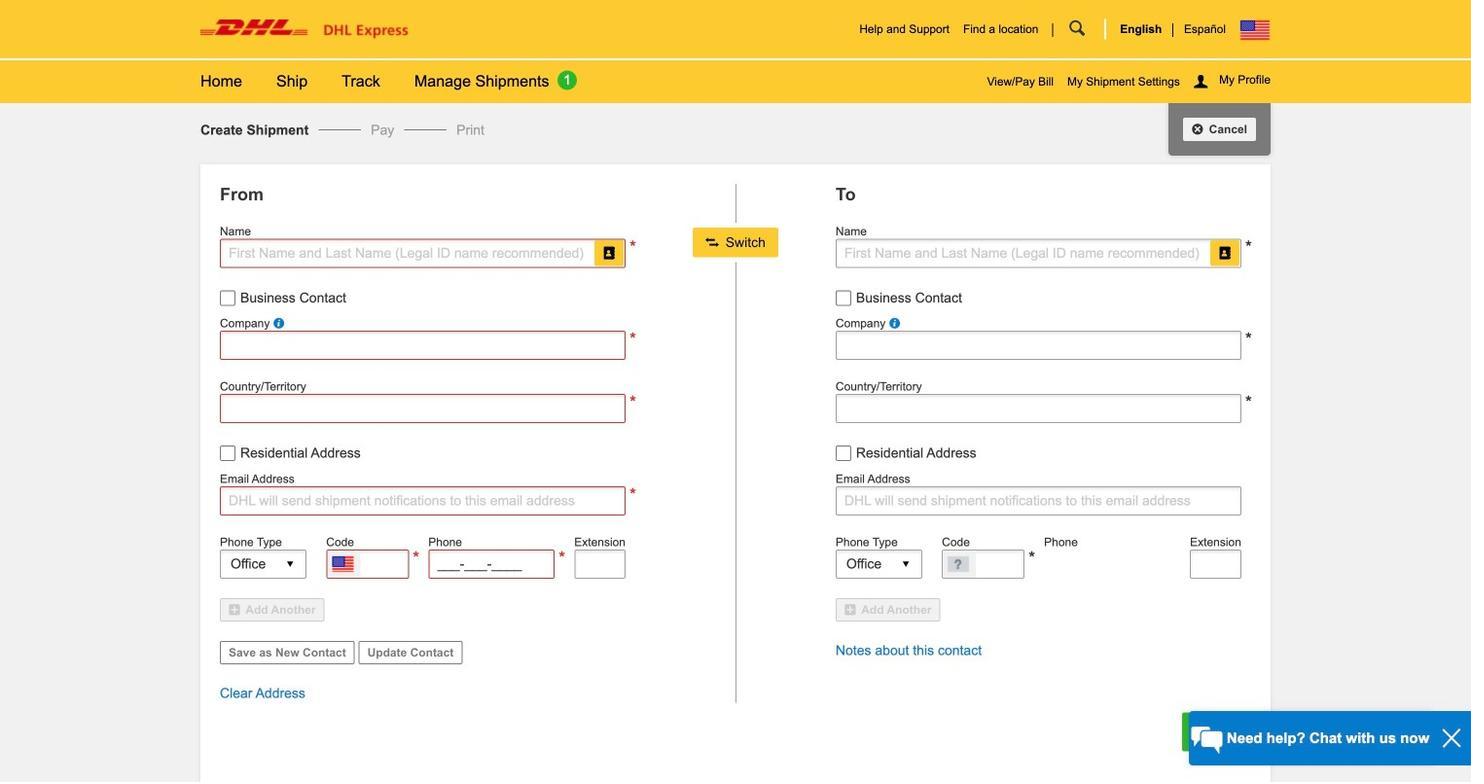 Task type: vqa. For each thing, say whether or not it's contained in the screenshot.
SAVE icon
no



Task type: locate. For each thing, give the bounding box(es) containing it.
None search field
[[1039, 0, 1105, 58]]

open search bar in top navigation image
[[1053, 21, 1105, 36]]

DHL will send shipment notifications to this email address field
[[220, 486, 626, 516]]

banner
[[0, 0, 1471, 103]]

0 horizontal spatial first name and last name (legal id name recommended) text field
[[220, 239, 626, 268]]

None field
[[220, 394, 626, 424], [836, 394, 1242, 424], [220, 394, 626, 424], [836, 394, 1242, 424]]

First Name and Last Name (Legal ID name recommended) text field
[[220, 239, 626, 268], [836, 239, 1242, 268]]

None text field
[[836, 331, 1242, 360], [326, 550, 409, 579], [574, 550, 626, 579], [836, 331, 1242, 360], [326, 550, 409, 579], [574, 550, 626, 579]]

2 first name and last name (legal id name recommended) text field from the left
[[836, 239, 1242, 268]]

1 first name and last name (legal id name recommended) text field from the left
[[220, 239, 626, 268]]

navigation
[[276, 60, 342, 103]]

switch image
[[706, 235, 722, 250]]

None text field
[[220, 331, 626, 360], [942, 550, 1025, 579], [1190, 550, 1242, 579], [220, 331, 626, 360], [942, 550, 1025, 579], [1190, 550, 1242, 579]]

first name and last name (legal id name recommended) text field for dhl will send shipment notifications to this email address field
[[220, 239, 626, 268]]

1 horizontal spatial first name and last name (legal id name recommended) text field
[[836, 239, 1242, 268]]

address book image
[[1218, 246, 1232, 260]]

add image
[[229, 603, 243, 616]]

DHL will send shipment notifications to this email address text field
[[836, 486, 1242, 516]]



Task type: describe. For each thing, give the bounding box(es) containing it.
___-___-____ text field
[[428, 550, 555, 579]]

dhl express image
[[200, 19, 409, 39]]

user image
[[1194, 73, 1211, 90]]

first name and last name (legal id name recommended) text field for dhl will send shipment notifications to this email address text field
[[836, 239, 1242, 268]]

address book image
[[602, 246, 616, 260]]

add image
[[845, 603, 859, 616]]

cancel image
[[1192, 123, 1206, 136]]



